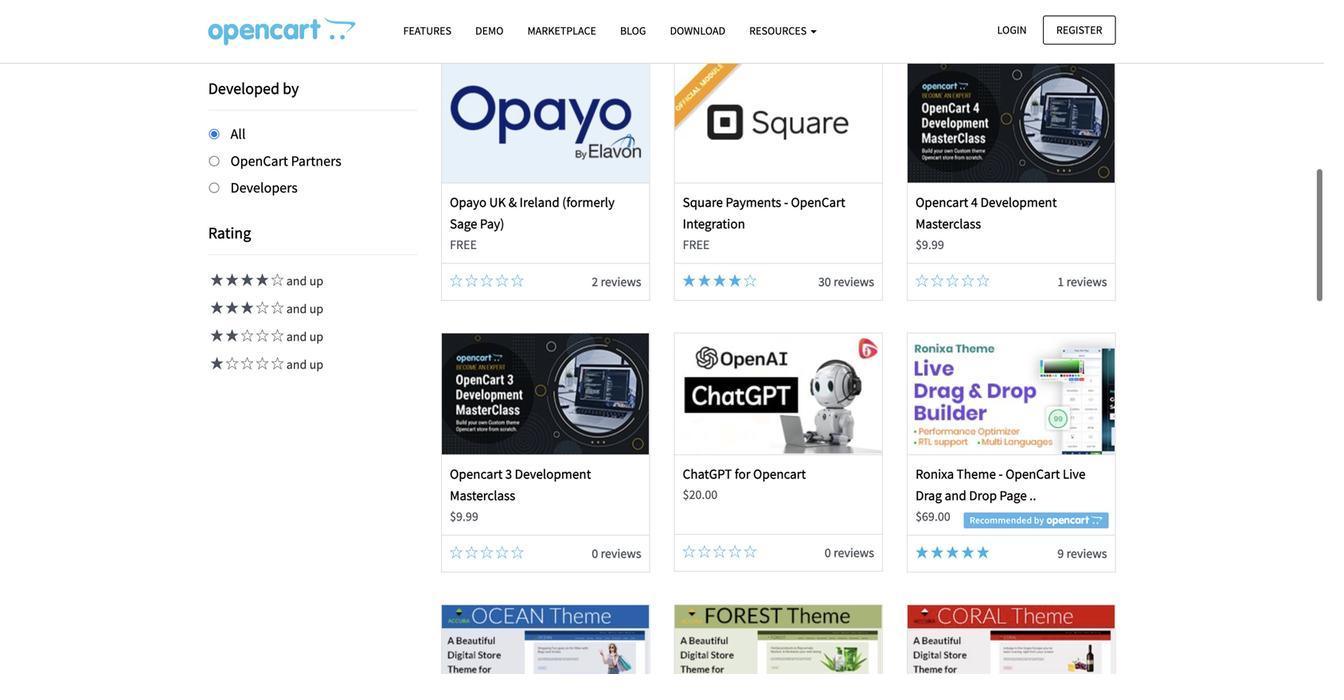 Task type: locate. For each thing, give the bounding box(es) containing it.
2 free from the left
[[683, 237, 710, 253]]

1 free from the left
[[450, 237, 477, 253]]

opencart inside chatgpt for opencart $20.00
[[753, 466, 806, 483]]

opencart
[[916, 194, 969, 211], [450, 466, 503, 483], [753, 466, 806, 483]]

1 vertical spatial development
[[515, 466, 591, 483]]

reviews for ronixa theme - opencart live drag and drop page ..
[[1067, 546, 1107, 562]]

4 up from the top
[[309, 357, 323, 373]]

and
[[286, 273, 307, 289], [286, 301, 307, 317], [286, 329, 307, 345], [286, 357, 307, 373], [945, 488, 967, 504]]

0 horizontal spatial -
[[784, 194, 788, 211]]

2 horizontal spatial opencart
[[1006, 466, 1060, 483]]

opencart left 4
[[916, 194, 969, 211]]

0 vertical spatial $9.99
[[916, 237, 944, 253]]

star light o image
[[269, 273, 284, 286], [465, 274, 478, 287], [962, 274, 974, 287], [254, 301, 269, 314], [239, 329, 254, 342], [254, 329, 269, 342], [223, 357, 239, 370], [254, 357, 269, 370], [269, 357, 284, 370], [698, 545, 711, 558], [713, 545, 726, 558], [729, 545, 741, 558], [744, 545, 757, 558], [496, 546, 509, 559]]

opencart inside 'ronixa theme - opencart live drag and drop page .. $69.00'
[[1006, 466, 1060, 483]]

masterclass
[[916, 215, 981, 232], [450, 488, 515, 504]]

1 horizontal spatial masterclass
[[916, 215, 981, 232]]

4 and up link from the top
[[208, 357, 323, 373]]

1 horizontal spatial free
[[683, 237, 710, 253]]

reviews
[[1067, 2, 1107, 18], [601, 274, 641, 290], [834, 274, 874, 290], [1067, 274, 1107, 290], [834, 545, 874, 561], [601, 546, 641, 562], [1067, 546, 1107, 562]]

4
[[971, 194, 978, 211]]

free down integration
[[683, 237, 710, 253]]

1 horizontal spatial development
[[981, 194, 1057, 211]]

1 horizontal spatial 0
[[825, 545, 831, 561]]

up for 2nd and up 'link' from the top of the page
[[309, 301, 323, 317]]

and up
[[284, 273, 323, 289], [284, 301, 323, 317], [284, 329, 323, 345], [284, 357, 323, 373]]

3 up from the top
[[309, 329, 323, 345]]

1 horizontal spatial 0 reviews
[[825, 545, 874, 561]]

square payments - opencart integration image
[[675, 62, 882, 183]]

register link
[[1043, 16, 1116, 45]]

0 horizontal spatial opencart
[[450, 466, 503, 483]]

opayo
[[450, 194, 487, 211]]

opayo uk & ireland (formerly sage pay) image
[[442, 62, 649, 183]]

reviews for square payments - opencart integration
[[834, 274, 874, 290]]

0 horizontal spatial 0 reviews
[[592, 546, 641, 562]]

0
[[1058, 2, 1064, 18], [825, 545, 831, 561], [592, 546, 598, 562]]

..
[[1030, 488, 1036, 504]]

and up for 4th and up 'link' from the bottom of the page
[[284, 273, 323, 289]]

blog
[[620, 23, 646, 38]]

up
[[309, 273, 323, 289], [309, 301, 323, 317], [309, 329, 323, 345], [309, 357, 323, 373]]

0 horizontal spatial 0
[[592, 546, 598, 562]]

0 horizontal spatial development
[[515, 466, 591, 483]]

marketplace
[[528, 23, 596, 38]]

- right payments
[[784, 194, 788, 211]]

opencart 4 development masterclass link
[[916, 194, 1057, 232]]

opencart left 3
[[450, 466, 503, 483]]

- inside 'ronixa theme - opencart live drag and drop page .. $69.00'
[[999, 466, 1003, 483]]

opencart 3 development masterclass image
[[442, 334, 649, 455]]

development
[[981, 194, 1057, 211], [515, 466, 591, 483]]

opencart right "for"
[[753, 466, 806, 483]]

features link
[[391, 17, 463, 45]]

features
[[403, 23, 452, 38]]

opencart inside opencart 4 development masterclass $9.99
[[916, 194, 969, 211]]

star light o image
[[450, 274, 463, 287], [481, 274, 493, 287], [496, 274, 509, 287], [511, 274, 524, 287], [744, 274, 757, 287], [916, 274, 929, 287], [931, 274, 944, 287], [946, 274, 959, 287], [977, 274, 990, 287], [269, 301, 284, 314], [269, 329, 284, 342], [239, 357, 254, 370], [683, 545, 696, 558], [450, 546, 463, 559], [465, 546, 478, 559], [481, 546, 493, 559], [511, 546, 524, 559]]

1 horizontal spatial $9.99
[[916, 237, 944, 253]]

2 up from the top
[[309, 301, 323, 317]]

1 horizontal spatial opencart
[[791, 194, 846, 211]]

masterclass inside opencart 3 development masterclass $9.99
[[450, 488, 515, 504]]

$9.99 inside opencart 3 development masterclass $9.99
[[450, 509, 478, 525]]

None radio
[[209, 129, 219, 139], [209, 156, 219, 166], [209, 129, 219, 139], [209, 156, 219, 166]]

and up for 2nd and up 'link' from the bottom
[[284, 329, 323, 345]]

4 and up from the top
[[284, 357, 323, 373]]

opencart extensions image
[[208, 17, 356, 45]]

0 reviews
[[1058, 2, 1107, 18], [825, 545, 874, 561], [592, 546, 641, 562]]

$9.99
[[916, 237, 944, 253], [450, 509, 478, 525]]

accura forest v-1 multipurpose theme image
[[675, 606, 882, 675]]

chatgpt
[[683, 466, 732, 483]]

1 and up from the top
[[284, 273, 323, 289]]

integration
[[683, 215, 745, 232]]

masterclass for 3
[[450, 488, 515, 504]]

by
[[283, 78, 299, 98]]

development inside opencart 4 development masterclass $9.99
[[981, 194, 1057, 211]]

masterclass inside opencart 4 development masterclass $9.99
[[916, 215, 981, 232]]

ronixa
[[916, 466, 954, 483]]

star light image
[[208, 273, 223, 286], [239, 273, 254, 286], [254, 273, 269, 286], [683, 274, 696, 287], [713, 274, 726, 287], [729, 274, 741, 287], [223, 301, 239, 314], [239, 301, 254, 314], [916, 546, 929, 559], [931, 546, 944, 559], [946, 546, 959, 559], [962, 546, 974, 559], [977, 546, 990, 559]]

sage
[[450, 215, 477, 232]]

1 and up link from the top
[[208, 273, 323, 289]]

chatgpt for opencart image
[[675, 334, 882, 455]]

masterclass down 3
[[450, 488, 515, 504]]

all
[[231, 125, 246, 143]]

opencart
[[231, 152, 288, 170], [791, 194, 846, 211], [1006, 466, 1060, 483]]

square payments - opencart integration free
[[683, 194, 846, 253]]

-
[[784, 194, 788, 211], [999, 466, 1003, 483]]

opencart up developers
[[231, 152, 288, 170]]

opencart 4 development masterclass $9.99
[[916, 194, 1057, 253]]

2 vertical spatial opencart
[[1006, 466, 1060, 483]]

register
[[1057, 23, 1103, 37]]

2 horizontal spatial 0
[[1058, 2, 1064, 18]]

opencart up ".."
[[1006, 466, 1060, 483]]

star light image
[[223, 273, 239, 286], [698, 274, 711, 287], [208, 301, 223, 314], [208, 329, 223, 342], [223, 329, 239, 342], [208, 357, 223, 370]]

$9.99 down opencart 4 development masterclass link
[[916, 237, 944, 253]]

1 horizontal spatial opencart
[[753, 466, 806, 483]]

- inside square payments - opencart integration free
[[784, 194, 788, 211]]

0 vertical spatial -
[[784, 194, 788, 211]]

0 horizontal spatial masterclass
[[450, 488, 515, 504]]

3 and up from the top
[[284, 329, 323, 345]]

2 and up from the top
[[284, 301, 323, 317]]

opencart inside square payments - opencart integration free
[[791, 194, 846, 211]]

opencart right payments
[[791, 194, 846, 211]]

and up link
[[208, 273, 323, 289], [208, 301, 323, 317], [208, 329, 323, 345], [208, 357, 323, 373]]

0 horizontal spatial opencart
[[231, 152, 288, 170]]

30 reviews
[[819, 274, 874, 290]]

$9.99 for opencart 3 development masterclass
[[450, 509, 478, 525]]

2 horizontal spatial opencart
[[916, 194, 969, 211]]

None radio
[[209, 183, 219, 193]]

free down sage
[[450, 237, 477, 253]]

1 vertical spatial -
[[999, 466, 1003, 483]]

2 reviews
[[592, 274, 641, 290]]

0 horizontal spatial $9.99
[[450, 509, 478, 525]]

development inside opencart 3 development masterclass $9.99
[[515, 466, 591, 483]]

and for 4th and up 'link' from the bottom of the page
[[286, 273, 307, 289]]

download link
[[658, 17, 738, 45]]

1 horizontal spatial -
[[999, 466, 1003, 483]]

1 vertical spatial $9.99
[[450, 509, 478, 525]]

1 up from the top
[[309, 273, 323, 289]]

and up for 1st and up 'link' from the bottom
[[284, 357, 323, 373]]

0 horizontal spatial free
[[450, 237, 477, 253]]

1 vertical spatial masterclass
[[450, 488, 515, 504]]

- for theme
[[999, 466, 1003, 483]]

accura coral v-1 multipurpose theme image
[[908, 606, 1115, 675]]

developed
[[208, 78, 280, 98]]

$9.99 down opencart 3 development masterclass link
[[450, 509, 478, 525]]

opencart inside opencart 3 development masterclass $9.99
[[450, 466, 503, 483]]

opencart 4 development masterclass image
[[908, 62, 1115, 183]]

login
[[997, 23, 1027, 37]]

up for 1st and up 'link' from the bottom
[[309, 357, 323, 373]]

free
[[450, 237, 477, 253], [683, 237, 710, 253]]

2 horizontal spatial 0 reviews
[[1058, 2, 1107, 18]]

and up for 2nd and up 'link' from the top of the page
[[284, 301, 323, 317]]

development right 3
[[515, 466, 591, 483]]

$9.99 inside opencart 4 development masterclass $9.99
[[916, 237, 944, 253]]

0 vertical spatial opencart
[[231, 152, 288, 170]]

ronixa theme - opencart live drag and drop page .. link
[[916, 466, 1086, 504]]

0 vertical spatial development
[[981, 194, 1057, 211]]

$69.00
[[916, 509, 951, 525]]

developers
[[231, 179, 298, 197]]

opencart partners
[[231, 152, 341, 170]]

page
[[1000, 488, 1027, 504]]

(formerly
[[562, 194, 615, 211]]

1 reviews
[[1058, 274, 1107, 290]]

demo
[[475, 23, 504, 38]]

and for 2nd and up 'link' from the top of the page
[[286, 301, 307, 317]]

masterclass down 4
[[916, 215, 981, 232]]

1 vertical spatial opencart
[[791, 194, 846, 211]]

development right 4
[[981, 194, 1057, 211]]

0 vertical spatial masterclass
[[916, 215, 981, 232]]

masterclass for 4
[[916, 215, 981, 232]]

- right the theme
[[999, 466, 1003, 483]]



Task type: vqa. For each thing, say whether or not it's contained in the screenshot.


Task type: describe. For each thing, give the bounding box(es) containing it.
drag
[[916, 488, 942, 504]]

square
[[683, 194, 723, 211]]

reviews for chatgpt for opencart
[[834, 545, 874, 561]]

30
[[819, 274, 831, 290]]

square payments - opencart integration link
[[683, 194, 846, 232]]

3 and up link from the top
[[208, 329, 323, 345]]

1
[[1058, 274, 1064, 290]]

0 for opencart 3 development masterclass
[[592, 546, 598, 562]]

and for 2nd and up 'link' from the bottom
[[286, 329, 307, 345]]

0 for chatgpt for opencart
[[825, 545, 831, 561]]

live
[[1063, 466, 1086, 483]]

2 and up link from the top
[[208, 301, 323, 317]]

and inside 'ronixa theme - opencart live drag and drop page .. $69.00'
[[945, 488, 967, 504]]

uk
[[489, 194, 506, 211]]

opencart for ronixa
[[1006, 466, 1060, 483]]

download
[[670, 23, 726, 38]]

chatgpt for opencart link
[[683, 466, 806, 483]]

$20.00
[[683, 487, 718, 503]]

$9.99 for opencart 4 development masterclass
[[916, 237, 944, 253]]

for
[[735, 466, 751, 483]]

3
[[505, 466, 512, 483]]

opencart 3 development masterclass link
[[450, 466, 591, 504]]

opencart for opencart 3 development masterclass
[[450, 466, 503, 483]]

development for opencart 3 development masterclass
[[515, 466, 591, 483]]

development for opencart 4 development masterclass
[[981, 194, 1057, 211]]

free inside opayo uk & ireland (formerly sage pay) free
[[450, 237, 477, 253]]

0 reviews for opencart 3 development masterclass
[[592, 546, 641, 562]]

opayo uk & ireland (formerly sage pay) link
[[450, 194, 615, 232]]

ireland
[[520, 194, 560, 211]]

resources
[[749, 23, 809, 38]]

marketplace link
[[516, 17, 608, 45]]

&
[[509, 194, 517, 211]]

partners
[[291, 152, 341, 170]]

chatgpt for opencart $20.00
[[683, 466, 806, 503]]

accura ocean v-1 multipurpose theme image
[[442, 606, 649, 675]]

ronixa theme - opencart live drag and drop page .. image
[[908, 334, 1115, 455]]

ronixa theme - opencart live drag and drop page .. $69.00
[[916, 466, 1086, 525]]

9 reviews
[[1058, 546, 1107, 562]]

drop
[[969, 488, 997, 504]]

reviews for opencart 4 development masterclass
[[1067, 274, 1107, 290]]

up for 4th and up 'link' from the bottom of the page
[[309, 273, 323, 289]]

and for 1st and up 'link' from the bottom
[[286, 357, 307, 373]]

theme
[[957, 466, 996, 483]]

demo link
[[463, 17, 516, 45]]

payments
[[726, 194, 781, 211]]

up for 2nd and up 'link' from the bottom
[[309, 329, 323, 345]]

rating
[[208, 223, 251, 243]]

9
[[1058, 546, 1064, 562]]

resources link
[[738, 17, 829, 45]]

reviews for opencart 3 development masterclass
[[601, 546, 641, 562]]

free inside square payments - opencart integration free
[[683, 237, 710, 253]]

opencart for square
[[791, 194, 846, 211]]

login link
[[984, 16, 1041, 45]]

opencart for opencart 4 development masterclass
[[916, 194, 969, 211]]

pay)
[[480, 215, 504, 232]]

opencart 3 development masterclass $9.99
[[450, 466, 591, 525]]

0 reviews for chatgpt for opencart
[[825, 545, 874, 561]]

developed by
[[208, 78, 299, 98]]

- for payments
[[784, 194, 788, 211]]

opayo uk & ireland (formerly sage pay) free
[[450, 194, 615, 253]]

reviews for opayo uk & ireland (formerly sage pay)
[[601, 274, 641, 290]]

2
[[592, 274, 598, 290]]

blog link
[[608, 17, 658, 45]]



